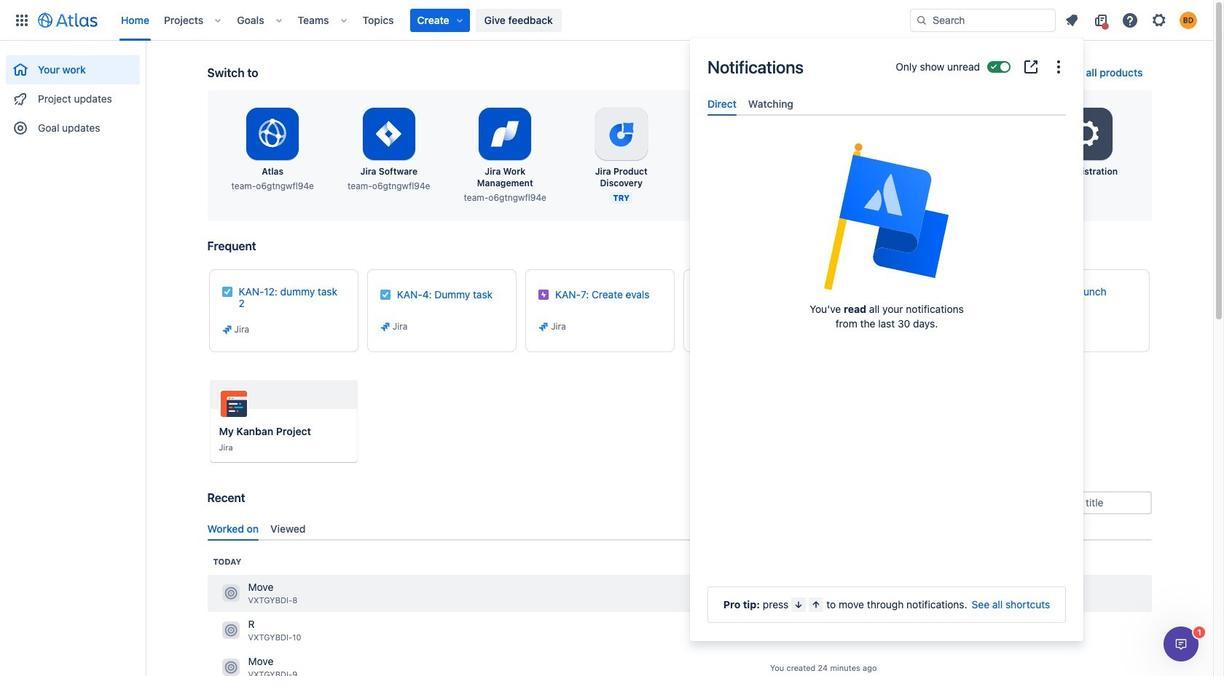 Task type: locate. For each thing, give the bounding box(es) containing it.
townsquare image
[[222, 585, 239, 603], [222, 623, 239, 640]]

heading
[[213, 557, 241, 568]]

0 vertical spatial tab list
[[702, 92, 1072, 116]]

None search field
[[910, 8, 1056, 32]]

help image
[[1121, 11, 1139, 29]]

group
[[6, 41, 140, 147]]

tab list inside dialog
[[702, 92, 1072, 116]]

1 vertical spatial townsquare image
[[222, 623, 239, 640]]

account image
[[1180, 11, 1197, 29]]

switch to... image
[[13, 11, 31, 29]]

Filter by title field
[[1023, 493, 1150, 514]]

tab panel
[[702, 116, 1072, 129]]

tab list
[[702, 92, 1072, 116], [201, 517, 1157, 541]]

2 horizontal spatial jira image
[[538, 321, 550, 333]]

banner
[[0, 0, 1213, 41]]

dialog
[[690, 38, 1084, 642], [1164, 627, 1199, 662]]

1 horizontal spatial settings image
[[1151, 11, 1168, 29]]

1 vertical spatial tab list
[[201, 517, 1157, 541]]

0 horizontal spatial settings image
[[1069, 117, 1104, 152]]

0 horizontal spatial dialog
[[690, 38, 1084, 642]]

more image
[[1050, 58, 1067, 76]]

0 vertical spatial townsquare image
[[222, 585, 239, 603]]

0 horizontal spatial jira image
[[221, 324, 233, 336]]

settings image
[[1151, 11, 1168, 29], [1069, 117, 1104, 152]]

1 vertical spatial settings image
[[1069, 117, 1104, 152]]

arrow up image
[[811, 600, 822, 611]]

open notifications in a new tab image
[[1022, 58, 1040, 76]]

notifications image
[[1063, 11, 1081, 29]]

0 vertical spatial settings image
[[1151, 11, 1168, 29]]

jira image
[[380, 321, 391, 333], [538, 321, 550, 333], [221, 324, 233, 336]]

jira image
[[380, 321, 391, 333], [538, 321, 550, 333], [221, 324, 233, 336], [855, 324, 866, 336], [855, 324, 866, 336]]



Task type: vqa. For each thing, say whether or not it's contained in the screenshot.
Arrow Down icon
yes



Task type: describe. For each thing, give the bounding box(es) containing it.
Search field
[[910, 8, 1056, 32]]

top element
[[9, 0, 910, 40]]

arrow down image
[[793, 600, 805, 611]]

townsquare image
[[222, 660, 239, 677]]

1 horizontal spatial dialog
[[1164, 627, 1199, 662]]

2 townsquare image from the top
[[222, 623, 239, 640]]

1 horizontal spatial jira image
[[380, 321, 391, 333]]

search image
[[916, 14, 928, 26]]

1 townsquare image from the top
[[222, 585, 239, 603]]



